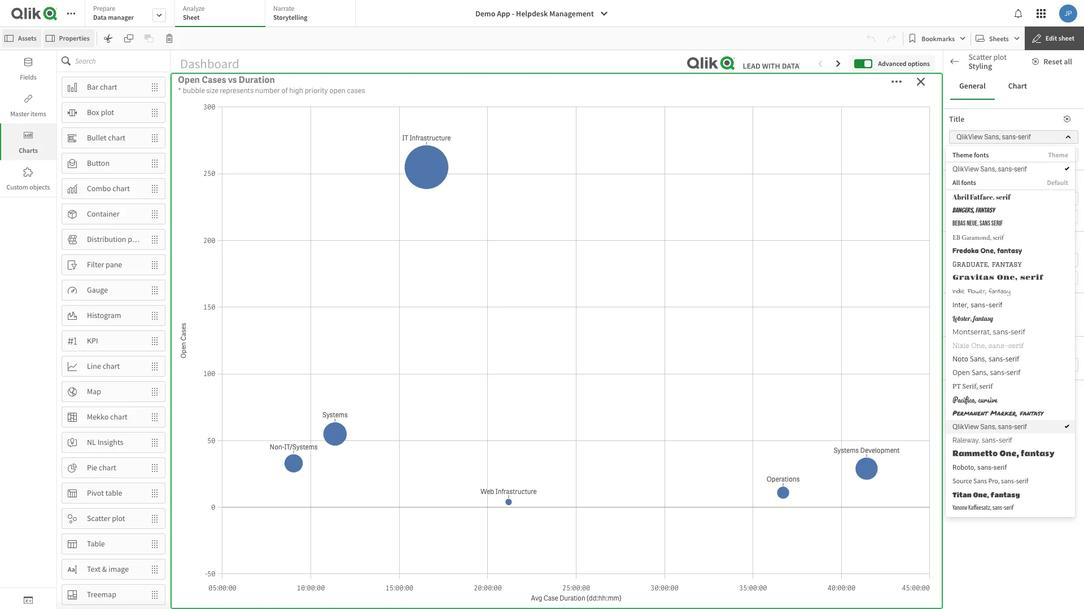 Task type: locate. For each thing, give the bounding box(es) containing it.
4 move image from the top
[[145, 281, 165, 300]]

0 vertical spatial qlikview
[[956, 133, 983, 142]]

0 vertical spatial size
[[206, 86, 218, 95]]

duration right vs
[[239, 74, 275, 86]]

move image for bar chart
[[145, 78, 165, 97]]

move image for gauge
[[145, 281, 165, 300]]

background for background image
[[949, 342, 990, 352]]

5 move image from the top
[[145, 255, 165, 275]]

data
[[93, 13, 107, 21]]

one, up and
[[973, 491, 989, 499]]

to left 'add'
[[981, 234, 987, 242]]

qlikview down the title
[[956, 133, 983, 142]]

& for resolved
[[200, 405, 206, 417]]

1 horizontal spatial image
[[992, 342, 1013, 352]]

text
[[87, 565, 101, 575]]

chart for line chart
[[103, 361, 120, 372]]

chart for chart suggestions
[[969, 62, 988, 72]]

1 vertical spatial tab list
[[950, 73, 1077, 100]]

size inside open cases vs duration * bubble size represents number of high priority open cases
[[206, 86, 218, 95]]

0 horizontal spatial duration
[[239, 74, 275, 86]]

one, down bubbles
[[999, 449, 1019, 460]]

of
[[281, 86, 288, 95]]

0 vertical spatial group
[[949, 148, 989, 164]]

styling right inter,
[[971, 296, 995, 306]]

0 vertical spatial state
[[949, 194, 966, 204]]

0 vertical spatial general
[[959, 81, 986, 91]]

sans
[[980, 220, 990, 228]]

open & resolved cases over time
[[176, 405, 315, 417]]

colors and legend
[[958, 501, 1018, 512]]

you left the
[[990, 242, 1000, 251]]

priority
[[305, 86, 328, 95]]

options
[[908, 59, 930, 68]]

move image for scatter plot
[[145, 510, 165, 529]]

0 horizontal spatial priority
[[267, 82, 325, 105]]

2 group from the top
[[949, 210, 989, 226]]

sans- up the cursive at bottom right
[[990, 368, 1007, 378]]

0 vertical spatial background
[[949, 299, 990, 309]]

2 background from the top
[[949, 342, 990, 352]]

6 move image from the top
[[145, 408, 165, 427]]

mekko
[[87, 412, 109, 422]]

open down noto
[[953, 368, 970, 378]]

to right set
[[1048, 242, 1054, 251]]

rammetto
[[953, 449, 998, 460]]

reset all button
[[1025, 53, 1081, 71]]

group down the appearance
[[949, 148, 989, 164]]

type
[[590, 160, 609, 172]]

plot right distribution at left
[[128, 234, 141, 245]]

background up bubble size
[[949, 342, 990, 352]]

move image for filter pane
[[145, 255, 165, 275]]

0 horizontal spatial chart
[[969, 62, 988, 72]]

2 vertical spatial qlikview
[[953, 423, 979, 432]]

2 move image from the top
[[145, 103, 165, 122]]

chart for pie chart
[[99, 463, 116, 473]]

scatter chart image
[[952, 62, 961, 71]]

size down background image
[[974, 354, 987, 364]]

appearance
[[949, 132, 988, 142]]

3 move image from the top
[[145, 205, 165, 224]]

source
[[953, 477, 972, 486]]

roboto,
[[953, 464, 976, 472]]

sans- up states
[[998, 165, 1014, 174]]

chart up general button
[[969, 62, 988, 72]]

move image for button
[[145, 154, 165, 173]]

chart right pie
[[99, 463, 116, 473]]

plot down the sheets
[[993, 52, 1007, 62]]

chart right 'mekko'
[[110, 412, 127, 422]]

pacifico, cursive list box
[[946, 146, 1075, 518]]

0 vertical spatial &
[[200, 405, 206, 417]]

filter
[[87, 260, 104, 270]]

bubble
[[183, 86, 205, 95]]

open left vs
[[178, 74, 200, 86]]

bookmarks
[[922, 34, 955, 43]]

4 triangle right image from the top
[[943, 566, 958, 571]]

cases left the by
[[519, 160, 544, 172]]

chart down suggestions
[[1008, 81, 1027, 91]]

move image for histogram
[[145, 306, 165, 326]]

0 vertical spatial image
[[992, 342, 1013, 352]]

scatter right scatter chart icon
[[969, 52, 992, 62]]

bullet chart
[[87, 133, 125, 143]]

open cases by priority type
[[496, 160, 609, 172]]

titan
[[953, 491, 972, 499]]

sans- down marker,
[[998, 423, 1014, 432]]

sans- up sans
[[977, 464, 994, 472]]

sans, down background image
[[970, 355, 987, 364]]

duration inside open cases vs duration * bubble size represents number of high priority open cases
[[239, 74, 275, 86]]

application
[[0, 0, 1084, 610]]

12 move image from the top
[[145, 560, 165, 580]]

2 move image from the top
[[145, 154, 165, 173]]

background down flower,
[[949, 299, 990, 309]]

chart right line
[[103, 361, 120, 372]]

1 horizontal spatial chart
[[1008, 81, 1027, 91]]

& right "text"
[[102, 565, 107, 575]]

size right bubble
[[206, 86, 218, 95]]

inter,
[[953, 301, 969, 309]]

triangle right image
[[943, 503, 958, 509]]

8 move image from the top
[[145, 383, 165, 402]]

0 horizontal spatial tab list
[[85, 0, 360, 28]]

edit sheet button
[[1025, 27, 1084, 50]]

move image for kpi
[[145, 332, 165, 351]]

group
[[949, 148, 989, 164], [949, 210, 989, 226], [949, 272, 989, 287]]

1 horizontal spatial duration
[[1012, 522, 1040, 532]]

3 move image from the top
[[145, 179, 165, 198]]

6 move image from the top
[[145, 306, 165, 326]]

master
[[1036, 234, 1055, 242]]

number
[[255, 86, 280, 95]]

1 vertical spatial size
[[974, 354, 987, 364]]

abril
[[953, 192, 969, 202]]

scatter up 'table'
[[87, 514, 110, 524]]

sans- up rammetto
[[982, 437, 999, 445]]

styling up general button
[[969, 61, 992, 71]]

qlikview up raleway, on the right bottom of the page
[[953, 423, 979, 432]]

qlikview sans, sans-serif for qlikview sans, sans-serif popup button
[[956, 133, 1031, 142]]

priority inside "low priority cases 203"
[[777, 82, 834, 105]]

qlikview sans, sans-serif down the title
[[956, 133, 1031, 142]]

sans- inside popup button
[[1002, 133, 1018, 142]]

distribution
[[87, 234, 126, 245]]

1 vertical spatial group
[[949, 210, 989, 226]]

2 vertical spatial group
[[949, 272, 989, 287]]

None text field
[[949, 441, 1054, 457]]

image
[[992, 342, 1013, 352], [109, 565, 129, 575]]

cases inside "low priority cases 203"
[[838, 82, 885, 105]]

background color
[[949, 299, 1009, 309]]

1 group from the top
[[949, 148, 989, 164]]

sans, up 'alternate states'
[[980, 165, 997, 174]]

0 vertical spatial chart
[[969, 62, 988, 72]]

state up bangers,
[[949, 194, 966, 204]]

helpdesk
[[516, 8, 548, 19]]

1 vertical spatial chart
[[1008, 81, 1027, 91]]

open left resolved
[[176, 405, 198, 417]]

you
[[954, 234, 964, 242], [990, 242, 1000, 251]]

3 group from the top
[[949, 272, 989, 287]]

qlikview for qlikview sans, sans-serif popup button
[[956, 133, 983, 142]]

the
[[1000, 234, 1009, 242]]

0 vertical spatial duration
[[239, 74, 275, 86]]

low priority cases 203
[[740, 82, 885, 150]]

1 vertical spatial qlikview
[[953, 165, 979, 174]]

plot down table
[[112, 514, 125, 524]]

time
[[295, 405, 315, 417]]

montserrat,
[[953, 328, 991, 336]]

*
[[178, 86, 181, 95]]

qlikview sans, sans-serif up 'alternate states'
[[953, 165, 1027, 174]]

1 vertical spatial image
[[109, 565, 129, 575]]

flower,
[[968, 287, 986, 297]]

pie chart
[[87, 463, 116, 473]]

cases left vs
[[202, 74, 226, 86]]

1 horizontal spatial scatter
[[969, 52, 992, 62]]

open for open cases by priority type
[[496, 160, 518, 172]]

10 move image from the top
[[145, 510, 165, 529]]

chart right the combo
[[113, 184, 130, 194]]

0 vertical spatial tab list
[[85, 0, 360, 28]]

copy image
[[124, 34, 133, 43]]

one,
[[980, 247, 995, 255], [997, 274, 1018, 282], [971, 342, 987, 350], [999, 449, 1019, 460], [973, 491, 989, 499]]

set
[[1023, 242, 1031, 251]]

cases right "priority"
[[328, 82, 375, 105]]

1 vertical spatial scatter
[[87, 514, 110, 524]]

bar chart
[[87, 82, 117, 92]]

state right set
[[1033, 242, 1047, 251]]

move image for pie chart
[[145, 459, 165, 478]]

1 background from the top
[[949, 299, 990, 309]]

sans, up serif,
[[972, 368, 988, 378]]

duration right case
[[1012, 522, 1040, 532]]

advanced options
[[878, 59, 930, 68]]

serif inside popup button
[[1018, 133, 1031, 142]]

next image
[[1072, 296, 1078, 306]]

2 triangle right image from the top
[[943, 524, 958, 530]]

1 move image from the top
[[145, 78, 165, 97]]

move image
[[145, 128, 165, 148], [145, 154, 165, 173], [145, 179, 165, 198], [145, 281, 165, 300], [145, 357, 165, 376], [145, 408, 165, 427], [145, 433, 165, 453], [145, 484, 165, 503], [145, 586, 165, 605]]

serif
[[1018, 133, 1031, 142], [1014, 165, 1027, 174], [996, 192, 1011, 202], [991, 220, 1003, 228], [993, 233, 1004, 242], [1020, 274, 1043, 282], [989, 301, 1003, 309], [1011, 328, 1025, 336], [1008, 342, 1024, 350], [1005, 355, 1019, 364], [1007, 368, 1020, 378], [980, 382, 993, 391], [1014, 423, 1027, 432], [999, 437, 1012, 445], [994, 464, 1007, 472], [1016, 477, 1028, 486], [1004, 505, 1014, 511]]

color
[[992, 299, 1009, 309]]

1 vertical spatial &
[[102, 565, 107, 575]]

sans- up background image
[[993, 328, 1011, 336]]

grid line spacing auto
[[949, 468, 1004, 491]]

low
[[740, 82, 773, 105]]

button
[[87, 158, 110, 168]]

puzzle image
[[24, 168, 33, 177]]

sans,
[[984, 133, 1001, 142], [980, 165, 997, 174], [970, 355, 987, 364], [972, 368, 988, 378], [980, 423, 997, 432]]

chart inside button
[[1008, 81, 1027, 91]]

plot right box
[[101, 107, 114, 117]]

sans
[[973, 477, 987, 486]]

203
[[782, 105, 843, 150]]

general up alternate
[[958, 153, 984, 163]]

7 move image from the top
[[145, 332, 165, 351]]

0 vertical spatial styling
[[969, 61, 992, 71]]

move image for line chart
[[145, 357, 165, 376]]

sans- right kaffeesatz,
[[992, 505, 1004, 511]]

4 move image from the top
[[145, 230, 165, 249]]

filter pane
[[87, 260, 122, 270]]

plot for distribution plot
[[128, 234, 141, 245]]

demo app - helpdesk management
[[475, 8, 594, 19]]

one, down 'add'
[[980, 247, 995, 255]]

chart right bullet
[[108, 133, 125, 143]]

items
[[31, 110, 46, 118]]

8 move image from the top
[[145, 484, 165, 503]]

pacifico,
[[953, 394, 976, 406]]

state inside 'if you want to add the object to master visualizations, you need to set state to <inherited>.'
[[1033, 242, 1047, 251]]

states
[[990, 174, 1009, 184]]

styling inside scatter plot styling
[[969, 61, 992, 71]]

11 move image from the top
[[145, 535, 165, 554]]

background image
[[949, 342, 1013, 352]]

line
[[87, 361, 101, 372]]

to left set
[[1016, 242, 1022, 251]]

sans- right the appearance
[[1002, 133, 1018, 142]]

fantasy
[[976, 207, 995, 214], [997, 247, 1022, 255], [992, 261, 1022, 268], [989, 287, 1010, 297], [973, 314, 993, 323], [1020, 409, 1043, 418], [1021, 449, 1055, 460], [991, 491, 1020, 499]]

0 vertical spatial scatter
[[969, 52, 992, 62]]

0 horizontal spatial scatter
[[87, 514, 110, 524]]

pie
[[87, 463, 97, 473]]

1 horizontal spatial tab list
[[950, 73, 1077, 100]]

you right if
[[954, 234, 964, 242]]

1 horizontal spatial &
[[200, 405, 206, 417]]

general
[[959, 81, 986, 91], [958, 153, 984, 163]]

sans, inside popup button
[[984, 133, 1001, 142]]

general down scatter chart icon
[[959, 81, 986, 91]]

group for footnote
[[949, 272, 989, 287]]

chart right bar
[[100, 82, 117, 92]]

9 move image from the top
[[145, 586, 165, 605]]

qlikview sans, sans-serif inside pacifico, cursive list box
[[953, 165, 1027, 174]]

yanone kaffeesatz, sans-serif
[[953, 505, 1014, 511]]

open left the by
[[496, 160, 518, 172]]

9 move image from the top
[[145, 459, 165, 478]]

triangle right image
[[943, 155, 958, 160], [943, 524, 958, 530], [943, 545, 958, 551], [943, 566, 958, 571]]

tab list
[[85, 0, 360, 28], [950, 73, 1077, 100]]

group up want
[[949, 210, 989, 226]]

7 move image from the top
[[145, 433, 165, 453]]

sans- down background image
[[989, 355, 1005, 364]]

1 vertical spatial qlikview sans, sans-serif
[[953, 165, 1027, 174]]

priority inside high priority cases 72
[[267, 82, 325, 105]]

scatter inside scatter plot styling
[[969, 52, 992, 62]]

1 horizontal spatial you
[[990, 242, 1000, 251]]

qlikview inside popup button
[[956, 133, 983, 142]]

application containing 72
[[0, 0, 1084, 610]]

cases down the next sheet: performance icon
[[838, 82, 885, 105]]

qlikview sans, sans-serif inside popup button
[[956, 133, 1031, 142]]

chart for chart
[[1008, 81, 1027, 91]]

open inside open cases vs duration * bubble size represents number of high priority open cases
[[178, 74, 200, 86]]

cases
[[202, 74, 226, 86], [328, 82, 375, 105], [838, 82, 885, 105], [519, 160, 544, 172], [247, 405, 271, 417]]

0 horizontal spatial &
[[102, 565, 107, 575]]

5 move image from the top
[[145, 357, 165, 376]]

1 move image from the top
[[145, 128, 165, 148]]

vs
[[228, 74, 237, 86]]

custom objects button
[[0, 160, 56, 197]]

table
[[105, 488, 122, 499]]

reset all
[[1044, 56, 1072, 67]]

move image
[[145, 78, 165, 97], [145, 103, 165, 122], [145, 205, 165, 224], [145, 230, 165, 249], [145, 255, 165, 275], [145, 306, 165, 326], [145, 332, 165, 351], [145, 383, 165, 402], [145, 459, 165, 478], [145, 510, 165, 529], [145, 535, 165, 554], [145, 560, 165, 580]]

open
[[329, 86, 346, 95]]

charts button
[[0, 124, 56, 160]]

high
[[289, 86, 303, 95]]

fields
[[20, 73, 37, 81]]

2 horizontal spatial priority
[[777, 82, 834, 105]]

1 vertical spatial state
[[1033, 242, 1047, 251]]

chart button
[[999, 73, 1036, 100]]

navigation
[[949, 321, 985, 331]]

general inside button
[[959, 81, 986, 91]]

qlikview up subtitle
[[953, 165, 979, 174]]

0 horizontal spatial size
[[206, 86, 218, 95]]

move image for table
[[145, 535, 165, 554]]

1 vertical spatial background
[[949, 342, 990, 352]]

background
[[949, 299, 990, 309], [949, 342, 990, 352]]

sans, up states
[[984, 133, 1001, 142]]

visualizations,
[[949, 242, 989, 251]]

scatter for scatter plot styling
[[969, 52, 992, 62]]

1 horizontal spatial state
[[1033, 242, 1047, 251]]

colors
[[958, 501, 979, 512]]

group down graduate,
[[949, 272, 989, 287]]

& left resolved
[[200, 405, 206, 417]]

object image
[[24, 131, 33, 140]]

fredoka
[[953, 247, 979, 255]]

custom
[[6, 183, 28, 191]]

plot inside scatter plot styling
[[993, 52, 1007, 62]]

resolved
[[208, 405, 245, 417]]

sans, down marker,
[[980, 423, 997, 432]]

move image for bullet chart
[[145, 128, 165, 148]]

move image for combo chart
[[145, 179, 165, 198]]

move image for nl insights
[[145, 433, 165, 453]]

0 vertical spatial qlikview sans, sans-serif
[[956, 133, 1031, 142]]



Task type: vqa. For each thing, say whether or not it's contained in the screenshot.
chart corresponding to Mekko chart
yes



Task type: describe. For each thing, give the bounding box(es) containing it.
move image for container
[[145, 205, 165, 224]]

sans- down flower,
[[971, 301, 989, 309]]

sheet
[[1059, 34, 1074, 42]]

3 triangle right image from the top
[[943, 545, 958, 551]]

alternate states
[[958, 174, 1009, 184]]

(dd:hh:mm)
[[1042, 522, 1081, 532]]

move image for box plot
[[145, 103, 165, 122]]

pt
[[953, 382, 961, 391]]

move image for mekko chart
[[145, 408, 165, 427]]

move image for treemap
[[145, 586, 165, 605]]

mekko chart
[[87, 412, 127, 422]]

chart suggestions
[[969, 62, 1030, 72]]

master items button
[[0, 87, 56, 124]]

x-
[[958, 522, 964, 532]]

cases inside open cases vs duration * bubble size represents number of high priority open cases
[[202, 74, 226, 86]]

1 vertical spatial styling
[[971, 296, 995, 306]]

group for subtitle
[[949, 210, 989, 226]]

0 horizontal spatial image
[[109, 565, 129, 575]]

serif,
[[962, 382, 978, 391]]

one, down montserrat,
[[971, 342, 987, 350]]

eb
[[953, 233, 960, 242]]

cases left over
[[247, 405, 271, 417]]

move image for text & image
[[145, 560, 165, 580]]

1 vertical spatial general
[[958, 153, 984, 163]]

narrate
[[273, 4, 294, 12]]

nixie
[[953, 342, 969, 350]]

move image for map
[[145, 383, 165, 402]]

move image for pivot table
[[145, 484, 165, 503]]

tab list containing prepare
[[85, 0, 360, 28]]

sheets button
[[973, 29, 1022, 47]]

gauge
[[87, 285, 108, 295]]

1 horizontal spatial size
[[974, 354, 987, 364]]

next sheet: performance image
[[834, 59, 843, 68]]

histogram
[[87, 311, 121, 321]]

chart for bar chart
[[100, 82, 117, 92]]

demo app - helpdesk management button
[[469, 5, 615, 23]]

indie
[[953, 287, 965, 297]]

to right object
[[1029, 234, 1034, 242]]

bubbles
[[987, 428, 1013, 438]]

auto
[[949, 481, 965, 491]]

edit sheet
[[1046, 34, 1074, 42]]

appearance tab
[[943, 126, 1084, 147]]

qlikview inside abril fatface, serif bangers, fantasy bebas neue, sans serif eb garamond, serif fredoka one, fantasy graduate, fantasy gravitas one, serif indie flower, fantasy inter, sans-serif lobster, fantasy montserrat, sans-serif nixie one, sans-serif noto sans, sans-serif open sans, sans-serif pt serif, serif pacifico, cursive permanent marker, fantasy qlikview sans, sans-serif raleway, sans-serif rammetto one, fantasy roboto, sans-serif source sans pro, sans-serif titan one, fantasy
[[953, 423, 979, 432]]

alternate
[[958, 174, 988, 184]]

one, up color
[[997, 274, 1018, 282]]

all
[[1064, 56, 1072, 67]]

142
[[526, 105, 587, 150]]

avg
[[981, 522, 993, 532]]

chart for bullet chart
[[108, 133, 125, 143]]

plot for box plot
[[101, 107, 114, 117]]

custom objects
[[6, 183, 50, 191]]

open for open cases vs duration * bubble size represents number of high priority open cases
[[178, 74, 200, 86]]

plot for scatter plot styling
[[993, 52, 1007, 62]]

move image for distribution plot
[[145, 230, 165, 249]]

0 horizontal spatial you
[[954, 234, 964, 242]]

visible
[[964, 428, 985, 438]]

plot for scatter plot
[[112, 514, 125, 524]]

abril fatface, serif bangers, fantasy bebas neue, sans serif eb garamond, serif fredoka one, fantasy graduate, fantasy gravitas one, serif indie flower, fantasy inter, sans-serif lobster, fantasy montserrat, sans-serif nixie one, sans-serif noto sans, sans-serif open sans, sans-serif pt serif, serif pacifico, cursive permanent marker, fantasy qlikview sans, sans-serif raleway, sans-serif rammetto one, fantasy roboto, sans-serif source sans pro, sans-serif titan one, fantasy
[[953, 192, 1055, 499]]

presentation
[[958, 269, 1000, 279]]

distribution plot
[[87, 234, 141, 245]]

garamond,
[[962, 233, 991, 242]]

delete image
[[165, 34, 174, 43]]

background for background color
[[949, 299, 990, 309]]

labels
[[949, 390, 971, 400]]

raleway,
[[953, 437, 980, 445]]

analyze sheet
[[183, 4, 205, 21]]

priority for 72
[[267, 82, 325, 105]]

1 triangle right image from the top
[[943, 155, 958, 160]]

scatter for scatter plot
[[87, 514, 110, 524]]

sans- down montserrat,
[[988, 342, 1008, 350]]

link image
[[24, 94, 33, 103]]

cut image
[[104, 34, 113, 43]]

box plot
[[87, 107, 114, 117]]

master
[[10, 110, 29, 118]]

off
[[949, 334, 959, 344]]

1 horizontal spatial priority
[[557, 160, 588, 172]]

box
[[87, 107, 99, 117]]

assets
[[18, 34, 36, 42]]

subtitle
[[949, 176, 976, 186]]

Search text field
[[75, 50, 170, 72]]

triangle bottom image
[[943, 270, 958, 276]]

by
[[546, 160, 555, 172]]

charts
[[19, 146, 38, 155]]

app
[[497, 8, 510, 19]]

general button
[[950, 73, 995, 100]]

qlikview sans, sans-serif for pacifico, cursive list box
[[953, 165, 1027, 174]]

group for title
[[949, 148, 989, 164]]

object
[[1010, 234, 1027, 242]]

x-axis: avg case duration (dd:hh:mm)
[[958, 522, 1081, 532]]

footnote
[[949, 237, 980, 247]]

neue,
[[967, 220, 979, 228]]

container
[[87, 209, 119, 219]]

tab list containing general
[[950, 73, 1077, 100]]

database image
[[24, 58, 33, 67]]

text & image
[[87, 565, 129, 575]]

<inherited>.
[[949, 251, 982, 259]]

variables image
[[24, 596, 33, 605]]

high
[[227, 82, 264, 105]]

combo chart
[[87, 184, 130, 194]]

high priority cases 72
[[227, 82, 375, 150]]

& for image
[[102, 565, 107, 575]]

open for open & resolved cases over time
[[176, 405, 198, 417]]

0 horizontal spatial state
[[949, 194, 966, 204]]

analyze
[[183, 4, 205, 12]]

1 vertical spatial duration
[[1012, 522, 1040, 532]]

cases inside high priority cases 72
[[328, 82, 375, 105]]

edit
[[1046, 34, 1057, 42]]

bubble
[[949, 354, 973, 364]]

qlikview sans, sans-serif button
[[949, 130, 1078, 144]]

treemap
[[87, 590, 116, 600]]

chart for mekko chart
[[110, 412, 127, 422]]

master items
[[10, 110, 46, 118]]

priority for 203
[[777, 82, 834, 105]]

bookmarks button
[[906, 29, 968, 47]]

table
[[87, 539, 105, 549]]

open inside abril fatface, serif bangers, fantasy bebas neue, sans serif eb garamond, serif fredoka one, fantasy graduate, fantasy gravitas one, serif indie flower, fantasy inter, sans-serif lobster, fantasy montserrat, sans-serif nixie one, sans-serif noto sans, sans-serif open sans, sans-serif pt serif, serif pacifico, cursive permanent marker, fantasy qlikview sans, sans-serif raleway, sans-serif rammetto one, fantasy roboto, sans-serif source sans pro, sans-serif titan one, fantasy
[[953, 368, 970, 378]]

sans- right "pro,"
[[1001, 477, 1016, 486]]

triangle bottom image
[[943, 176, 958, 181]]

bullet
[[87, 133, 106, 143]]

pivot table
[[87, 488, 122, 499]]

legend
[[995, 501, 1018, 512]]

yanone
[[953, 505, 967, 511]]

qlikview for pacifico, cursive list box
[[953, 165, 979, 174]]

-
[[512, 8, 514, 19]]

chart for combo chart
[[113, 184, 130, 194]]

bubble size
[[949, 354, 987, 364]]

palette image
[[955, 296, 964, 305]]

bangers,
[[953, 207, 974, 214]]

narrate storytelling
[[273, 4, 307, 21]]



